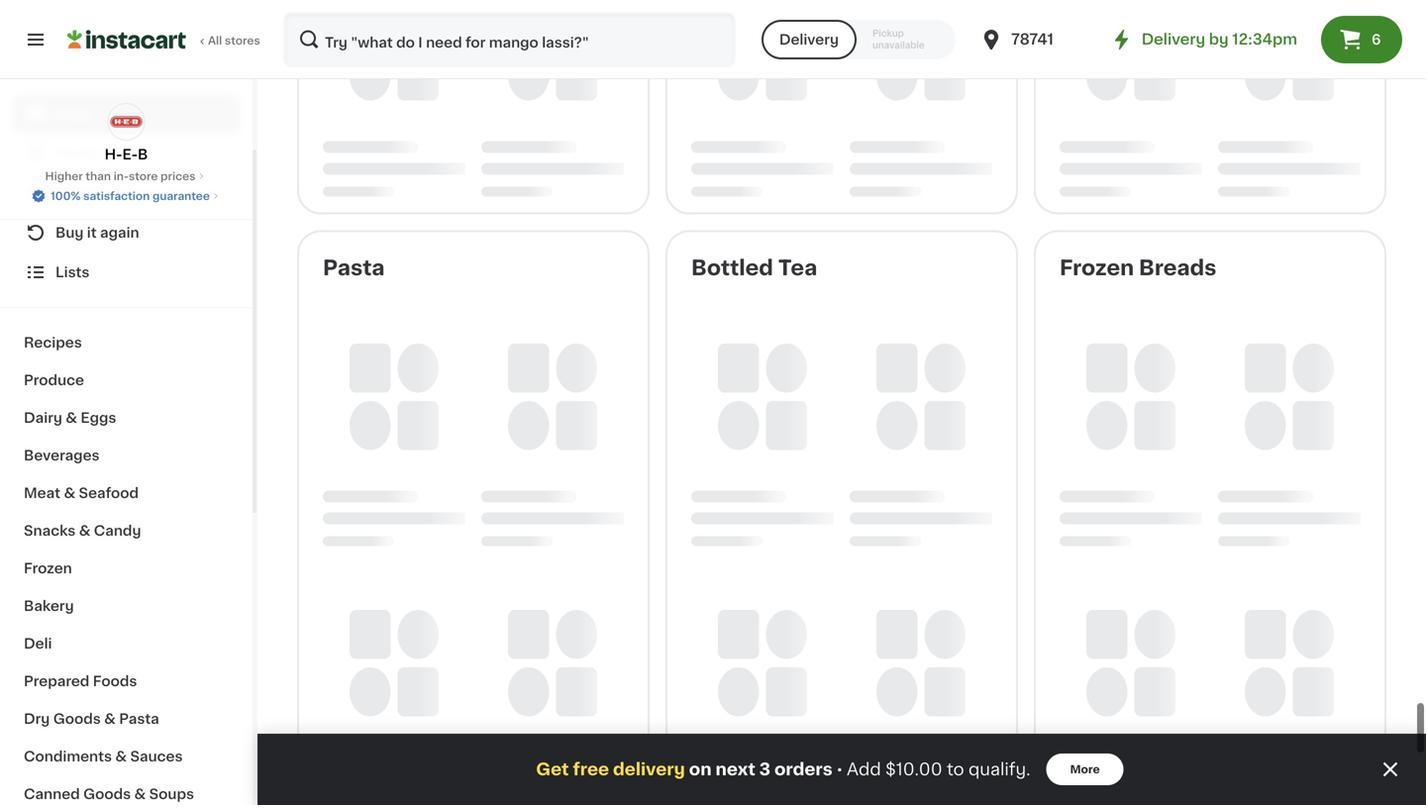 Task type: vqa. For each thing, say whether or not it's contained in the screenshot.
THE CANDY associated with Sour Patch Kids Original Soft & Chewy Candy $8.87 29 oz
no



Task type: describe. For each thing, give the bounding box(es) containing it.
h-e-b
[[105, 148, 148, 162]]

seafood
[[79, 487, 139, 500]]

•
[[837, 762, 843, 778]]

recipes
[[24, 336, 82, 350]]

beverages link
[[12, 437, 241, 475]]

than
[[86, 171, 111, 182]]

dairy & eggs
[[24, 411, 116, 425]]

frozen breads
[[1060, 258, 1217, 279]]

deals link
[[12, 173, 241, 213]]

qualify.
[[969, 762, 1031, 778]]

b
[[138, 148, 148, 162]]

deli
[[24, 637, 52, 651]]

frozen for frozen breads
[[1060, 258, 1135, 279]]

again
[[100, 226, 139, 240]]

shop link
[[12, 94, 241, 134]]

shop
[[55, 107, 93, 121]]

beverages
[[24, 449, 100, 463]]

instacart logo image
[[67, 28, 186, 52]]

frozen for frozen
[[24, 562, 72, 576]]

canned goods & soups link
[[12, 776, 241, 806]]

3
[[760, 762, 771, 778]]

recipes link
[[12, 324, 241, 362]]

condiments & sauces link
[[12, 738, 241, 776]]

& for condiments
[[115, 750, 127, 764]]

& left "soups"
[[134, 788, 146, 802]]

& for dairy
[[66, 411, 77, 425]]

Search field
[[285, 14, 734, 65]]

service type group
[[762, 20, 956, 59]]

get
[[536, 762, 569, 778]]

more
[[1071, 765, 1101, 775]]

pasta inside 'dry goods & pasta' link
[[119, 712, 159, 726]]

e-
[[122, 148, 138, 162]]

deals
[[55, 186, 96, 200]]

lists link
[[12, 253, 241, 292]]

bottled tea
[[692, 258, 818, 279]]

by
[[1210, 32, 1229, 47]]

100% satisfaction guarantee button
[[31, 184, 222, 204]]

$10.00
[[886, 762, 943, 778]]

buy
[[55, 226, 84, 240]]

eggs
[[81, 411, 116, 425]]

guarantee
[[153, 191, 210, 202]]

soups
[[149, 788, 194, 802]]

100% satisfaction guarantee
[[51, 191, 210, 202]]

lists
[[55, 266, 90, 279]]

78741 button
[[980, 12, 1099, 67]]

sauces
[[130, 750, 183, 764]]

dry goods & pasta link
[[12, 701, 241, 738]]

free
[[573, 762, 609, 778]]

meat
[[24, 487, 60, 500]]

goods for canned
[[83, 788, 131, 802]]

h-e-b link
[[105, 103, 148, 164]]

snacks
[[24, 524, 76, 538]]

& for snacks
[[79, 524, 91, 538]]

delivery for delivery by 12:34pm
[[1142, 32, 1206, 47]]

delivery by 12:34pm link
[[1111, 28, 1298, 52]]

add
[[847, 762, 882, 778]]

bakery
[[24, 600, 74, 613]]

canned
[[24, 788, 80, 802]]

deli link
[[12, 625, 241, 663]]

buy it again link
[[12, 213, 241, 253]]

prices
[[161, 171, 196, 182]]



Task type: locate. For each thing, give the bounding box(es) containing it.
store
[[129, 171, 158, 182]]

0 horizontal spatial delivery
[[780, 33, 839, 47]]

condiments
[[24, 750, 112, 764]]

higher
[[45, 171, 83, 182]]

all
[[208, 35, 222, 46]]

& down foods
[[104, 712, 116, 726]]

0 horizontal spatial pasta
[[119, 712, 159, 726]]

satisfaction
[[83, 191, 150, 202]]

100%
[[51, 191, 81, 202]]

frozen
[[1060, 258, 1135, 279], [24, 562, 72, 576]]

prepared
[[24, 675, 90, 689]]

bottled
[[692, 258, 774, 279]]

goods down the prepared foods at the bottom of the page
[[53, 712, 101, 726]]

goods
[[53, 712, 101, 726], [83, 788, 131, 802]]

h-
[[105, 148, 122, 162]]

to
[[947, 762, 965, 778]]

condiments & sauces
[[24, 750, 183, 764]]

in-
[[114, 171, 129, 182]]

higher than in-store prices
[[45, 171, 196, 182]]

all stores link
[[67, 12, 262, 67]]

delivery for delivery
[[780, 33, 839, 47]]

1 vertical spatial frozen
[[24, 562, 72, 576]]

& right meat
[[64, 487, 75, 500]]

canned goods & soups
[[24, 788, 194, 802]]

6
[[1372, 33, 1382, 47]]

pasta
[[323, 258, 385, 279], [119, 712, 159, 726]]

1 horizontal spatial delivery
[[1142, 32, 1206, 47]]

goods inside 'dry goods & pasta' link
[[53, 712, 101, 726]]

1 vertical spatial pasta
[[119, 712, 159, 726]]

snacks & candy
[[24, 524, 141, 538]]

prepared foods link
[[12, 663, 241, 701]]

prepared foods
[[24, 675, 137, 689]]

12:34pm
[[1233, 32, 1298, 47]]

higher than in-store prices link
[[45, 168, 208, 184]]

& left candy at bottom
[[79, 524, 91, 538]]

& up canned goods & soups link
[[115, 750, 127, 764]]

frozen link
[[12, 550, 241, 588]]

next
[[716, 762, 756, 778]]

get free delivery on next 3 orders • add $10.00 to qualify.
[[536, 762, 1031, 778]]

dry
[[24, 712, 50, 726]]

& left eggs
[[66, 411, 77, 425]]

all stores
[[208, 35, 260, 46]]

buy it again
[[55, 226, 139, 240]]

goods for dry
[[53, 712, 101, 726]]

treatment tracker modal dialog
[[258, 734, 1427, 806]]

tea
[[779, 258, 818, 279]]

goods down 'condiments & sauces' on the bottom of the page
[[83, 788, 131, 802]]

stores
[[225, 35, 260, 46]]

h-e-b logo image
[[108, 103, 145, 141]]

goods inside canned goods & soups link
[[83, 788, 131, 802]]

more button
[[1047, 754, 1124, 786]]

dairy & eggs link
[[12, 399, 241, 437]]

dry goods & pasta
[[24, 712, 159, 726]]

1 horizontal spatial pasta
[[323, 258, 385, 279]]

6 button
[[1322, 16, 1403, 63]]

delivery inside button
[[780, 33, 839, 47]]

delivery
[[1142, 32, 1206, 47], [780, 33, 839, 47]]

produce link
[[12, 362, 241, 399]]

meat & seafood
[[24, 487, 139, 500]]

None search field
[[283, 12, 736, 67]]

1 vertical spatial goods
[[83, 788, 131, 802]]

breads
[[1140, 258, 1217, 279]]

&
[[66, 411, 77, 425], [64, 487, 75, 500], [79, 524, 91, 538], [104, 712, 116, 726], [115, 750, 127, 764], [134, 788, 146, 802]]

1 horizontal spatial frozen
[[1060, 258, 1135, 279]]

foods
[[93, 675, 137, 689]]

0 vertical spatial frozen
[[1060, 258, 1135, 279]]

& for meat
[[64, 487, 75, 500]]

on
[[689, 762, 712, 778]]

delivery button
[[762, 20, 857, 59]]

delivery by 12:34pm
[[1142, 32, 1298, 47]]

produce
[[24, 374, 84, 387]]

meat & seafood link
[[12, 475, 241, 512]]

bakery link
[[12, 588, 241, 625]]

orders
[[775, 762, 833, 778]]

0 horizontal spatial frozen
[[24, 562, 72, 576]]

dairy
[[24, 411, 62, 425]]

0 vertical spatial goods
[[53, 712, 101, 726]]

candy
[[94, 524, 141, 538]]

delivery
[[613, 762, 686, 778]]

0 vertical spatial pasta
[[323, 258, 385, 279]]

it
[[87, 226, 97, 240]]

frozen left breads
[[1060, 258, 1135, 279]]

frozen up the bakery
[[24, 562, 72, 576]]

78741
[[1012, 32, 1054, 47]]

snacks & candy link
[[12, 512, 241, 550]]



